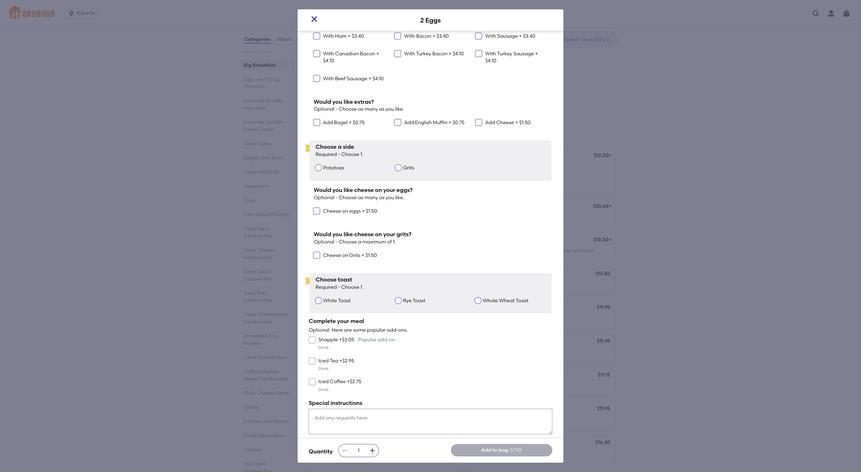 Task type: vqa. For each thing, say whether or not it's contained in the screenshot.


Task type: locate. For each thing, give the bounding box(es) containing it.
1 vertical spatial egg
[[271, 77, 280, 82]]

sandwiches for egg
[[244, 48, 272, 54]]

sausage up pancakes, on the top left of page
[[347, 76, 367, 82]]

pancake up turkey omelette
[[469, 248, 490, 254]]

choose up virginia ham steak and eggs
[[339, 195, 357, 201]]

1 vertical spatial of
[[379, 88, 384, 93]]

tasty
[[244, 41, 256, 47], [244, 226, 256, 232], [244, 248, 256, 253], [244, 269, 256, 275], [244, 290, 256, 296], [244, 312, 256, 318]]

1 maximum from the top
[[362, 20, 386, 25]]

categories button
[[244, 27, 271, 52]]

tasty for tasty cheese sandwiches
[[244, 248, 256, 253]]

bacon inside with canadian bacon + $4.10
[[360, 51, 375, 57]]

0 vertical spatial grits
[[403, 165, 414, 171]]

0 vertical spatial drink
[[318, 346, 329, 350]]

- inside would you like cheese on your grits? optional - choose a maximum of 1.
[[336, 239, 338, 245]]

optional inside would you like cheese on your eggs? optional - choose as many as you like.
[[314, 195, 334, 201]]

choose
[[339, 20, 357, 25], [339, 106, 357, 112], [316, 144, 337, 150], [341, 152, 359, 157], [339, 195, 357, 201], [339, 239, 357, 245], [316, 277, 337, 283], [341, 284, 359, 290]]

- inside choose a side required - choose 1.
[[338, 152, 340, 157]]

a inside would you like cheese on your grits? optional - choose a maximum of 1.
[[358, 239, 361, 245]]

1 vertical spatial beef
[[333, 238, 344, 244]]

like inside would you like cheese on your eggs? optional - choose as many as you like.
[[344, 187, 353, 194]]

0 vertical spatial beef
[[335, 76, 346, 82]]

like up corned beef and eggs
[[344, 231, 353, 238]]

tasty left meat
[[244, 226, 256, 232]]

1 vertical spatial 2 eggs
[[314, 153, 330, 159]]

1 horizontal spatial $0.75
[[453, 120, 465, 126]]

$0.75 right muffin
[[453, 120, 465, 126]]

2 would from the top
[[314, 98, 331, 105]]

2 like. from the top
[[395, 195, 404, 201]]

0 horizontal spatial $11.15
[[443, 406, 455, 412]]

2 many from the top
[[365, 195, 378, 201]]

2 $11.95 from the top
[[597, 339, 610, 344]]

toast inside from the griddle french toast
[[261, 127, 274, 133]]

with down 2 eggs sandwich
[[323, 33, 334, 39]]

tasty for tasty egg sandwiches
[[244, 41, 256, 47]]

1 vertical spatial grits
[[349, 253, 360, 259]]

sausage up with turkey sausage + $4.10 in the right of the page
[[497, 33, 518, 39]]

with for with turkey bacon
[[404, 51, 415, 57]]

add- inside complete your meal optional. here are some popular add-ons.
[[387, 327, 398, 333]]

2 vertical spatial drink
[[318, 388, 329, 392]]

sandwiches inside grilled chicken breast sandwiches
[[260, 376, 288, 382]]

1 vertical spatial $11.15
[[443, 406, 455, 412]]

would for would you like meat?
[[314, 12, 331, 18]]

salad down tasty cheese sandwiches
[[257, 269, 271, 275]]

like. down "bacon"
[[395, 106, 404, 112]]

like inside would you like cheese on your grits? optional - choose a maximum of 1.
[[344, 231, 353, 238]]

ham down sandwich
[[335, 33, 347, 39]]

add to bag: $7.55
[[481, 448, 522, 453]]

salad
[[256, 212, 270, 218], [257, 269, 271, 275]]

and
[[256, 77, 266, 82], [314, 95, 324, 100], [337, 102, 346, 108], [328, 132, 343, 141], [261, 155, 270, 161], [382, 163, 392, 169], [538, 163, 547, 169], [258, 169, 267, 175], [361, 204, 371, 210], [382, 214, 392, 220], [538, 214, 547, 220], [345, 238, 355, 244], [417, 248, 427, 254], [572, 248, 582, 254], [382, 281, 392, 287], [538, 281, 547, 287], [382, 315, 392, 321], [538, 315, 547, 321], [382, 349, 392, 355], [538, 349, 547, 355], [382, 383, 392, 389], [538, 383, 547, 389], [382, 417, 392, 423], [538, 417, 547, 423], [262, 419, 272, 425], [479, 441, 488, 446], [382, 450, 392, 456], [538, 450, 547, 456]]

0 horizontal spatial $0.75
[[353, 120, 365, 126]]

eggs and 3 egg omelette up the from the griddle pancakes
[[244, 77, 280, 90]]

$10.20
[[441, 440, 455, 446]]

dairy
[[244, 141, 256, 147]]

tasty down tasty cheese sandwiches
[[244, 269, 256, 275]]

1 style. from the left
[[336, 248, 348, 254]]

steak down would you like cheese on your eggs? optional - choose as many as you like.
[[347, 204, 360, 210]]

on down corned beef and eggs
[[342, 253, 348, 259]]

$4.10 down with sausage + $3.40
[[485, 58, 496, 64]]

0 horizontal spatial $3.40
[[352, 33, 364, 39]]

0 vertical spatial $1.50
[[519, 120, 531, 126]]

1 vertical spatial a
[[338, 144, 342, 150]]

0 vertical spatial a
[[358, 20, 361, 25]]

1 horizontal spatial pancake
[[469, 248, 490, 254]]

2
[[420, 16, 424, 24], [314, 26, 317, 32], [314, 88, 317, 93], [332, 88, 335, 93], [361, 88, 364, 93], [325, 95, 328, 100], [314, 153, 317, 159]]

6 tasty from the top
[[244, 312, 256, 318]]

your inside would you like cheese on your grits? optional - choose a maximum of 1.
[[383, 231, 395, 238]]

with for with turkey sausage
[[485, 51, 496, 57]]

0 horizontal spatial turkey
[[416, 51, 431, 57]]

$3.40
[[352, 33, 364, 39], [437, 33, 449, 39], [523, 33, 535, 39]]

svg image
[[68, 10, 75, 17], [314, 52, 319, 56], [396, 52, 400, 56], [477, 52, 481, 56], [314, 76, 319, 81], [314, 121, 319, 125], [396, 121, 400, 125], [314, 209, 319, 213], [342, 448, 348, 454]]

cheese inside tasty cheese sandwiches
[[257, 248, 275, 253]]

add for add english muffin
[[404, 120, 414, 126]]

maximum up cheese on grits + $1.50
[[362, 239, 386, 245]]

2 tasty from the top
[[244, 226, 256, 232]]

choose up potatoes at left
[[316, 144, 337, 150]]

1 horizontal spatial pancake style. served with potatoes or grits and toast.
[[469, 248, 596, 254]]

or
[[365, 163, 370, 169], [520, 163, 525, 169], [365, 214, 370, 220], [520, 214, 525, 220], [400, 248, 405, 254], [555, 248, 560, 254], [365, 281, 370, 287], [520, 281, 525, 287], [365, 315, 370, 321], [520, 315, 525, 321], [365, 349, 370, 355], [520, 349, 525, 355], [365, 383, 370, 389], [520, 383, 525, 389], [365, 417, 370, 423], [520, 417, 525, 423], [365, 450, 370, 456], [520, 450, 525, 456]]

2 vertical spatial $11.95
[[597, 406, 610, 412]]

like. down eggs?
[[395, 195, 404, 201]]

drink down western
[[318, 346, 329, 350]]

$4.10
[[453, 51, 464, 57], [323, 58, 334, 64], [485, 58, 496, 64], [373, 76, 384, 82]]

coffee
[[330, 379, 346, 385]]

0 horizontal spatial style.
[[336, 248, 348, 254]]

$3.40 for with ham + $3.40
[[352, 33, 364, 39]]

turkey inside with turkey sausage + $4.10
[[497, 51, 512, 57]]

french
[[244, 127, 260, 133]]

would up the corned
[[314, 231, 331, 238]]

sandwiches up 'philly cheese steak'
[[260, 376, 288, 382]]

would inside "would you like meat? optional - choose a maximum of 1."
[[314, 12, 331, 18]]

main navigation navigation
[[0, 0, 861, 27]]

platters
[[271, 212, 289, 218]]

drink for iced coffee
[[318, 388, 329, 392]]

with beef sausage + $4.10
[[323, 76, 384, 82]]

your left the grits? at the left of page
[[383, 231, 395, 238]]

would inside would you like cheese on your grits? optional - choose a maximum of 1.
[[314, 231, 331, 238]]

optional inside "would you like meat? optional - choose a maximum of 1."
[[314, 20, 334, 25]]

1 horizontal spatial steak
[[347, 204, 360, 210]]

1 optional from the top
[[314, 20, 334, 25]]

soup
[[244, 198, 256, 204]]

grits up eggs?
[[403, 165, 414, 171]]

svg image
[[812, 9, 820, 18], [843, 9, 851, 18], [310, 15, 318, 23], [314, 34, 319, 38], [396, 34, 400, 38], [477, 34, 481, 38], [477, 121, 481, 125], [314, 253, 319, 258], [310, 338, 314, 342], [310, 359, 314, 363], [310, 380, 314, 384], [370, 448, 375, 454]]

1 vertical spatial sausage
[[514, 51, 534, 57]]

chicken down other sandwiches
[[260, 369, 279, 375]]

the inside the from the griddle pancakes
[[257, 98, 265, 104]]

0 horizontal spatial eggs and 3 egg omelette
[[244, 77, 280, 90]]

8
[[268, 333, 271, 339]]

$11.15
[[598, 372, 610, 378], [443, 406, 455, 412]]

required up potatoes at left
[[316, 152, 337, 157]]

1 iced from the top
[[318, 358, 329, 364]]

2 optional from the top
[[314, 106, 334, 112]]

cheese inside would you like cheese on your eggs? optional - choose as many as you like.
[[354, 187, 374, 194]]

0 horizontal spatial 3
[[267, 77, 270, 82]]

optional down eggs, on the top of the page
[[314, 106, 334, 112]]

add-
[[387, 327, 398, 333], [378, 337, 389, 343]]

specialties
[[259, 433, 285, 439]]

1 $3.40 from the left
[[352, 33, 364, 39]]

0 vertical spatial eggs and 3 egg omelette
[[244, 77, 280, 90]]

0 vertical spatial required
[[316, 152, 337, 157]]

1 required from the top
[[316, 152, 337, 157]]

big breakfast
[[309, 57, 358, 66], [244, 62, 276, 68], [314, 78, 346, 84]]

as
[[358, 106, 363, 112], [379, 106, 385, 112], [358, 195, 363, 201], [379, 195, 385, 201]]

sandwiches up the tasty salad sandwiches
[[244, 255, 272, 261]]

1 horizontal spatial $11.15
[[598, 372, 610, 378]]

- inside would you like cheese on your eggs? optional - choose as many as you like.
[[336, 195, 338, 201]]

tasty for tasty fish sandwiches
[[244, 290, 256, 296]]

tasty inside the tasty salad sandwiches
[[244, 269, 256, 275]]

optional up virginia
[[314, 195, 334, 201]]

sausages.
[[329, 95, 352, 100]]

drink down american on the bottom of page
[[318, 388, 329, 392]]

sandwiches down fish
[[244, 298, 272, 304]]

2 $3.40 from the left
[[437, 33, 449, 39]]

1 pancake style. served with potatoes or grits and toast. from the left
[[314, 248, 441, 254]]

your for grits?
[[383, 231, 395, 238]]

2 horizontal spatial bacon
[[432, 51, 448, 57]]

choose left toast
[[316, 277, 337, 283]]

would down eggs, on the top of the page
[[314, 98, 331, 105]]

a up cheese on grits + $1.50
[[358, 239, 361, 245]]

required
[[316, 152, 337, 157], [316, 284, 337, 290]]

a
[[358, 20, 361, 25], [338, 144, 342, 150], [358, 239, 361, 245]]

sausage down with sausage + $3.40
[[514, 51, 534, 57]]

$3.05
[[342, 337, 354, 343]]

Input item quantity number field
[[351, 445, 366, 457]]

your left eggs?
[[383, 187, 395, 194]]

sausage for with beef sausage + $4.10
[[347, 76, 367, 82]]

many inside would you like cheese on your eggs? optional - choose as many as you like.
[[365, 195, 378, 201]]

iced for iced tea
[[318, 358, 329, 364]]

3 optional from the top
[[314, 195, 334, 201]]

tasty down tasty meat sandwiches at the left of page
[[244, 248, 256, 253]]

0 horizontal spatial grits
[[349, 253, 360, 259]]

chicken
[[260, 369, 279, 375], [244, 447, 263, 453]]

2 maximum from the top
[[362, 239, 386, 245]]

1 like from the top
[[344, 12, 353, 18]]

1 horizontal spatial bacon
[[416, 33, 431, 39]]

cheese for cheddar cheese omelette
[[337, 407, 355, 413]]

tasty for tasty meat sandwiches
[[244, 226, 256, 232]]

cheese up virginia ham steak and eggs
[[354, 187, 374, 194]]

3 $3.40 from the left
[[523, 33, 535, 39]]

1 vertical spatial required
[[316, 284, 337, 290]]

1 horizontal spatial style.
[[491, 248, 503, 254]]

the inside from the griddle french toast
[[257, 119, 265, 125]]

1 vertical spatial ham
[[334, 204, 345, 210]]

0 vertical spatial ham
[[335, 33, 347, 39]]

1 horizontal spatial $3.40
[[437, 33, 449, 39]]

0 horizontal spatial 2 eggs
[[314, 153, 330, 159]]

with inside with canadian bacon + $4.10
[[323, 51, 334, 57]]

salad for tasty
[[257, 269, 271, 275]]

$11.95
[[597, 305, 610, 311], [597, 339, 610, 344], [597, 406, 610, 412]]

1 vertical spatial $1.50
[[366, 208, 377, 214]]

served with potatoes or grits and toast. button
[[310, 301, 460, 329]]

$1.50
[[519, 120, 531, 126], [366, 208, 377, 214], [366, 253, 377, 259]]

1 cheese from the top
[[354, 187, 374, 194]]

like inside "would you like meat? optional - choose a maximum of 1."
[[344, 12, 353, 18]]

2 pancake style. served with potatoes or grits and toast. from the left
[[469, 248, 596, 254]]

you for would you like cheese on your grits?
[[333, 231, 342, 238]]

egg inside tasty egg sandwiches
[[257, 41, 266, 47]]

tasty for tasty combination sandwiches
[[244, 312, 256, 318]]

cheese for tasty cheese sandwiches
[[257, 248, 275, 253]]

served with potatoes or grits and toast.
[[314, 163, 392, 176], [469, 163, 561, 169], [314, 214, 406, 220], [469, 214, 561, 220], [314, 281, 406, 287], [469, 281, 561, 287], [314, 315, 406, 321], [469, 315, 561, 321], [314, 349, 406, 355], [469, 349, 561, 355], [314, 383, 406, 389], [469, 383, 561, 389], [314, 417, 406, 423], [469, 417, 561, 423], [314, 450, 406, 456], [469, 450, 561, 456]]

turkey omelette
[[469, 272, 508, 278]]

$0.75
[[353, 120, 365, 126], [453, 120, 465, 126]]

like for would you like meat?
[[344, 12, 353, 18]]

$4.10 up the slices
[[373, 76, 384, 82]]

5 tasty from the top
[[244, 290, 256, 296]]

0 vertical spatial many
[[365, 106, 378, 112]]

wraps
[[244, 405, 259, 411]]

snapple + $3.05
[[318, 337, 354, 343]]

turkey for bacon
[[416, 51, 431, 57]]

you inside "would you like meat? optional - choose a maximum of 1."
[[333, 12, 342, 18]]

you for would you like cheese on your eggs?
[[333, 187, 342, 194]]

1 horizontal spatial egg
[[271, 77, 280, 82]]

egg
[[257, 41, 266, 47], [271, 77, 280, 82], [351, 132, 365, 141]]

your up are
[[337, 318, 349, 325]]

hot
[[244, 461, 252, 467]]

eggs up with bacon + $3.40 at the top
[[426, 16, 441, 24]]

2 eggs sandwich
[[314, 26, 354, 32]]

tasty inside tasty egg sandwiches
[[244, 41, 256, 47]]

1 horizontal spatial eggs and 3 egg omelette
[[309, 132, 400, 141]]

fish
[[257, 290, 266, 296]]

iced inside iced coffee + $2.75 drink
[[318, 379, 329, 385]]

eggs and 3 egg omelette up side
[[309, 132, 400, 141]]

bacon
[[416, 33, 431, 39], [360, 51, 375, 57], [432, 51, 448, 57]]

tasty inside tasty cheese sandwiches
[[244, 248, 256, 253]]

svg image for with turkey sausage
[[477, 52, 481, 56]]

2 cheese from the top
[[354, 231, 374, 238]]

toast.
[[347, 102, 360, 108], [548, 163, 561, 169], [314, 170, 328, 176], [393, 214, 406, 220], [548, 214, 561, 220], [428, 248, 441, 254], [583, 248, 596, 254], [393, 281, 406, 287], [548, 281, 561, 287], [393, 315, 406, 321], [548, 315, 561, 321], [393, 349, 406, 355], [548, 349, 561, 355], [393, 383, 406, 389], [548, 383, 561, 389], [393, 417, 406, 423], [548, 417, 561, 423], [393, 450, 406, 456], [548, 450, 561, 456]]

salad for cold
[[256, 212, 270, 218]]

chicken down greek
[[244, 447, 263, 453]]

2 vertical spatial $1.50
[[366, 253, 377, 259]]

like down pancakes, on the top left of page
[[344, 98, 353, 105]]

3 up the from the griddle pancakes
[[267, 77, 270, 82]]

123rd st
[[76, 10, 95, 16]]

sausage for with turkey sausage + $4.10
[[514, 51, 534, 57]]

svg image for 123rd st
[[68, 10, 75, 17]]

0 vertical spatial cheese
[[354, 187, 374, 194]]

0 vertical spatial egg
[[257, 41, 266, 47]]

0 vertical spatial steak
[[347, 204, 360, 210]]

drink up american on the bottom of page
[[318, 367, 329, 371]]

4 tasty from the top
[[244, 269, 256, 275]]

2 from from the top
[[244, 119, 256, 125]]

with inside with turkey sausage + $4.10
[[485, 51, 496, 57]]

3 inside eggs and 3 egg omelette
[[267, 77, 270, 82]]

sandwiches up fish
[[244, 276, 272, 282]]

bacon for with canadian bacon + $4.10
[[360, 51, 375, 57]]

sandwiches inside tasty combination sandwiches
[[244, 319, 272, 325]]

3 would from the top
[[314, 187, 331, 194]]

1 $0.75 from the left
[[353, 120, 365, 126]]

toast up dishes
[[261, 127, 274, 133]]

cheddar
[[314, 407, 336, 413]]

2 vertical spatial of
[[387, 239, 392, 245]]

grits inside button
[[371, 315, 381, 321]]

0 vertical spatial your
[[383, 187, 395, 194]]

0 horizontal spatial bacon
[[360, 51, 375, 57]]

your inside would you like cheese on your eggs? optional - choose as many as you like.
[[383, 187, 395, 194]]

4 optional from the top
[[314, 239, 334, 245]]

required inside choose a side required - choose 1.
[[316, 152, 337, 157]]

beef for corned
[[333, 238, 344, 244]]

grits
[[371, 163, 381, 169], [526, 163, 536, 169], [371, 214, 381, 220], [526, 214, 536, 220], [406, 248, 416, 254], [561, 248, 571, 254], [371, 281, 381, 287], [526, 281, 536, 287], [371, 315, 381, 321], [526, 315, 536, 321], [371, 349, 381, 355], [526, 349, 536, 355], [371, 383, 381, 389], [526, 383, 536, 389], [371, 417, 381, 423], [526, 417, 536, 423], [371, 450, 381, 456], [526, 450, 536, 456]]

tasty inside tasty combination sandwiches
[[244, 312, 256, 318]]

drink inside iced coffee + $2.75 drink
[[318, 388, 329, 392]]

cheese for philly cheese steak
[[257, 390, 275, 396]]

with down with bacon + $3.40 at the top
[[404, 51, 415, 57]]

potatoes
[[314, 102, 336, 108], [343, 163, 364, 169], [498, 163, 519, 169], [343, 214, 364, 220], [498, 214, 519, 220], [377, 248, 399, 254], [533, 248, 554, 254], [343, 281, 364, 287], [498, 281, 519, 287], [343, 315, 364, 321], [498, 315, 519, 321], [343, 349, 364, 355], [498, 349, 519, 355], [343, 383, 364, 389], [498, 383, 519, 389], [343, 417, 364, 423], [498, 417, 519, 423], [343, 450, 364, 456], [498, 450, 519, 456]]

2 pancake from the left
[[469, 248, 490, 254]]

1. inside choose toast required - choose 1.
[[361, 284, 363, 290]]

on left eggs?
[[375, 187, 382, 194]]

griddle inside the from the griddle pancakes
[[266, 98, 283, 104]]

like. inside would you like cheese on your eggs? optional - choose as many as you like.
[[395, 195, 404, 201]]

0 vertical spatial maximum
[[362, 20, 386, 25]]

0 vertical spatial from
[[244, 98, 256, 104]]

would up virginia
[[314, 187, 331, 194]]

on left the grits? at the left of page
[[375, 231, 382, 238]]

$20.65
[[593, 203, 609, 209]]

$4.10 down with ham + $3.40
[[323, 58, 334, 64]]

1 vertical spatial the
[[257, 119, 265, 125]]

optional inside would you like extras? optional - choose as many as you like.
[[314, 106, 334, 112]]

0 vertical spatial griddle
[[266, 98, 283, 104]]

1 horizontal spatial onion
[[489, 441, 504, 446]]

snapple
[[318, 337, 338, 343]]

2 horizontal spatial egg
[[351, 132, 365, 141]]

like
[[344, 12, 353, 18], [344, 98, 353, 105], [344, 187, 353, 194], [344, 231, 353, 238]]

would inside would you like extras? optional - choose as many as you like.
[[314, 98, 331, 105]]

a down meat?
[[358, 20, 361, 25]]

$4.10 for with beef sausage + $4.10
[[373, 76, 384, 82]]

tasty inside tasty fish sandwiches
[[244, 290, 256, 296]]

0 horizontal spatial pancake
[[314, 248, 335, 254]]

on inside would you like cheese on your eggs? optional - choose as many as you like.
[[375, 187, 382, 194]]

you inside would you like cheese on your grits? optional - choose a maximum of 1.
[[333, 231, 342, 238]]

bacon down with bacon + $3.40 at the top
[[432, 51, 448, 57]]

ham left eggs
[[334, 204, 345, 210]]

1. inside choose a side required - choose 1.
[[361, 152, 363, 157]]

from for from the griddle french toast
[[244, 119, 256, 125]]

1 vertical spatial cheese
[[354, 231, 374, 238]]

2 like from the top
[[344, 98, 353, 105]]

toast. inside button
[[393, 315, 406, 321]]

salad inside the tasty salad sandwiches
[[257, 269, 271, 275]]

2 drink from the top
[[318, 367, 329, 371]]

Special instructions text field
[[309, 409, 552, 435]]

1 many from the top
[[365, 106, 378, 112]]

from up french
[[244, 119, 256, 125]]

would you like cheese on your eggs? optional - choose as many as you like.
[[314, 187, 413, 201]]

2 vertical spatial sausage
[[347, 76, 367, 82]]

2 horizontal spatial $3.40
[[523, 33, 535, 39]]

- up virginia ham steak and eggs
[[336, 195, 338, 201]]

from inside from the griddle french toast
[[244, 119, 256, 125]]

0 vertical spatial salad
[[256, 212, 270, 218]]

sandwiches for cheese
[[244, 255, 272, 261]]

- down toast
[[338, 284, 340, 290]]

1 vertical spatial griddle
[[266, 119, 283, 125]]

svg image inside 123rd st button
[[68, 10, 75, 17]]

a left side
[[338, 144, 342, 150]]

2 griddle from the top
[[266, 119, 283, 125]]

grilled chicken breast sandwiches
[[244, 369, 288, 382]]

bacon right canadian
[[360, 51, 375, 57]]

the for french
[[257, 119, 265, 125]]

3 like from the top
[[344, 187, 353, 194]]

0 vertical spatial sausage
[[497, 33, 518, 39]]

1 vertical spatial salad
[[257, 269, 271, 275]]

iced inside iced tea + $2.95 drink
[[318, 358, 329, 364]]

0 horizontal spatial egg
[[257, 41, 266, 47]]

steak down grilled chicken breast sandwiches
[[276, 390, 289, 396]]

$3.40 left search icon
[[523, 33, 535, 39]]

with canadian bacon + $4.10
[[323, 51, 379, 64]]

1 vertical spatial add-
[[378, 337, 389, 343]]

$4.10 inside with canadian bacon + $4.10
[[323, 58, 334, 64]]

1 tasty from the top
[[244, 41, 256, 47]]

1 vertical spatial 3
[[344, 132, 349, 141]]

maximum inside "would you like meat? optional - choose a maximum of 1."
[[362, 20, 386, 25]]

cheese for american cheese omelette
[[339, 373, 357, 379]]

griddle down the from the griddle pancakes
[[266, 119, 283, 125]]

0 vertical spatial $11.95
[[597, 305, 610, 311]]

1 from from the top
[[244, 98, 256, 104]]

$3.40 for with bacon + $3.40
[[437, 33, 449, 39]]

with for with ham
[[323, 33, 334, 39]]

$4.10 inside with turkey sausage + $4.10
[[485, 58, 496, 64]]

2 eggs up with bacon + $3.40 at the top
[[420, 16, 441, 24]]

tasty left about button
[[244, 41, 256, 47]]

whole wheat toast
[[483, 298, 529, 304]]

entrees
[[244, 419, 261, 425]]

0 vertical spatial the
[[257, 98, 265, 104]]

1 pancake from the left
[[314, 248, 335, 254]]

2 the from the top
[[257, 119, 265, 125]]

on
[[375, 187, 382, 194], [342, 208, 348, 214], [375, 231, 382, 238], [342, 253, 348, 259], [389, 337, 395, 343]]

tasty inside tasty meat sandwiches
[[244, 226, 256, 232]]

1 vertical spatial steak
[[276, 390, 289, 396]]

optional up cheese on grits + $1.50
[[314, 239, 334, 245]]

0 vertical spatial add-
[[387, 327, 398, 333]]

on inside would you like cheese on your grits? optional - choose a maximum of 1.
[[375, 231, 382, 238]]

1 vertical spatial like.
[[395, 195, 404, 201]]

1 vertical spatial from
[[244, 119, 256, 125]]

would for would you like extras?
[[314, 98, 331, 105]]

sandwiches
[[244, 48, 272, 54], [244, 233, 272, 239], [244, 255, 272, 261], [244, 276, 272, 282], [244, 298, 272, 304], [244, 319, 272, 325], [258, 355, 287, 361], [260, 376, 288, 382], [244, 469, 272, 473]]

Search Uncle Bill's Diner search field
[[562, 36, 615, 43]]

svg image for with turkey bacon
[[396, 52, 400, 56]]

with
[[323, 33, 334, 39], [404, 33, 415, 39], [485, 33, 496, 39], [323, 51, 334, 57], [404, 51, 415, 57], [485, 51, 496, 57], [323, 76, 334, 82]]

would
[[314, 12, 331, 18], [314, 98, 331, 105], [314, 187, 331, 194], [314, 231, 331, 238]]

ham for with
[[335, 33, 347, 39]]

0 vertical spatial 3
[[267, 77, 270, 82]]

1 vertical spatial many
[[365, 195, 378, 201]]

2 style. from the left
[[491, 248, 503, 254]]

2 eggs image
[[408, 149, 460, 194]]

or inside button
[[365, 315, 370, 321]]

3 tasty from the top
[[244, 248, 256, 253]]

combination
[[257, 312, 288, 318]]

on left eggs
[[342, 208, 348, 214]]

- right the corned
[[336, 239, 338, 245]]

maximum down meat?
[[362, 20, 386, 25]]

2 vertical spatial egg
[[351, 132, 365, 141]]

turkey right the "$8.60"
[[469, 272, 485, 278]]

the for pancakes
[[257, 98, 265, 104]]

cheese on grits + $1.50
[[323, 253, 377, 259]]

1 like. from the top
[[395, 106, 404, 112]]

like inside would you like extras? optional - choose as many as you like.
[[344, 98, 353, 105]]

1 vertical spatial eggs and 3 egg omelette
[[309, 132, 400, 141]]

+ inside iced coffee + $2.75 drink
[[347, 379, 350, 385]]

1 would from the top
[[314, 12, 331, 18]]

add- right popular
[[387, 327, 398, 333]]

style. up turkey omelette
[[491, 248, 503, 254]]

$3.40 for with sausage + $3.40
[[523, 33, 535, 39]]

1 vertical spatial maximum
[[362, 239, 386, 245]]

1 vertical spatial chicken
[[244, 447, 263, 453]]

1.
[[393, 20, 396, 25], [361, 152, 363, 157], [393, 239, 396, 245], [361, 284, 363, 290]]

with down with sausage + $3.40
[[485, 51, 496, 57]]

2 vertical spatial your
[[337, 318, 349, 325]]

2 iced from the top
[[318, 379, 329, 385]]

0 vertical spatial of
[[387, 20, 392, 25]]

4 like from the top
[[344, 231, 353, 238]]

reviews
[[297, 36, 316, 42]]

with up with turkey sausage + $4.10 in the right of the page
[[485, 33, 496, 39]]

griddle up pancakes
[[266, 98, 283, 104]]

choose inside would you like extras? optional - choose as many as you like.
[[339, 106, 357, 112]]

0 vertical spatial iced
[[318, 358, 329, 364]]

add
[[323, 120, 333, 126], [404, 120, 414, 126], [485, 120, 495, 126], [481, 448, 491, 453]]

4 would from the top
[[314, 231, 331, 238]]

breakfast down tasty egg sandwiches
[[253, 62, 276, 68]]

griddle inside from the griddle french toast
[[266, 119, 283, 125]]

choose down side
[[341, 152, 359, 157]]

cheddar cheese omelette
[[314, 407, 378, 413]]

0 horizontal spatial onion
[[314, 441, 329, 446]]

1. inside "would you like meat? optional - choose a maximum of 1."
[[393, 20, 396, 25]]

0 horizontal spatial pancake style. served with potatoes or grits and toast.
[[314, 248, 441, 254]]

the up pancakes
[[257, 98, 265, 104]]

1 vertical spatial iced
[[318, 379, 329, 385]]

pancake down the corned
[[314, 248, 335, 254]]

1 griddle from the top
[[266, 98, 283, 104]]

1. inside would you like cheese on your grits? optional - choose a maximum of 1.
[[393, 239, 396, 245]]

drink inside iced tea + $2.95 drink
[[318, 367, 329, 371]]

0 vertical spatial 2 eggs
[[420, 16, 441, 24]]

sandwiches up incredible
[[244, 319, 272, 325]]

1 vertical spatial your
[[383, 231, 395, 238]]

tasty for tasty salad sandwiches
[[244, 269, 256, 275]]

sandwiches inside tasty cheese sandwiches
[[244, 255, 272, 261]]

2 vertical spatial a
[[358, 239, 361, 245]]

steak for cheese
[[276, 390, 289, 396]]

choose inside "would you like meat? optional - choose a maximum of 1."
[[339, 20, 357, 25]]

0 vertical spatial chicken
[[260, 369, 279, 375]]

$4.10 down $4.95
[[453, 51, 464, 57]]

cheese
[[496, 120, 514, 126], [323, 208, 341, 214], [257, 248, 275, 253], [323, 253, 341, 259], [339, 373, 357, 379], [257, 390, 275, 396], [337, 407, 355, 413]]

from inside the from the griddle pancakes
[[244, 98, 256, 104]]

would inside would you like cheese on your eggs? optional - choose as many as you like.
[[314, 187, 331, 194]]

with up eggs, on the top of the page
[[323, 76, 334, 82]]

3 drink from the top
[[318, 388, 329, 392]]

0 horizontal spatial steak
[[276, 390, 289, 396]]

would you like meat? optional - choose a maximum of 1.
[[314, 12, 396, 25]]

many up virginia ham steak and eggs
[[365, 195, 378, 201]]

from for from the griddle pancakes
[[244, 98, 256, 104]]

beef for with
[[335, 76, 346, 82]]

bag:
[[499, 448, 509, 453]]

1 vertical spatial drink
[[318, 367, 329, 371]]

$3.40 down $4.95
[[437, 33, 449, 39]]

- inside "would you like meat? optional - choose a maximum of 1."
[[336, 20, 338, 25]]

grits down would you like cheese on your grits? optional - choose a maximum of 1.
[[349, 253, 360, 259]]

- down sausages.
[[336, 106, 338, 112]]

tasty down tasty fish sandwiches
[[244, 312, 256, 318]]

whole
[[483, 298, 498, 304]]

sausage inside with turkey sausage + $4.10
[[514, 51, 534, 57]]

maximum
[[362, 20, 386, 25], [362, 239, 386, 245]]

bacon
[[385, 88, 400, 93]]

1 horizontal spatial grits
[[403, 165, 414, 171]]

on right popular
[[389, 337, 395, 343]]

1 $11.95 from the top
[[597, 305, 610, 311]]

required down plain omelette
[[316, 284, 337, 290]]

2 horizontal spatial turkey
[[497, 51, 512, 57]]

omelette inside eggs and 3 egg omelette
[[244, 84, 266, 90]]

add- down popular
[[378, 337, 389, 343]]

0 vertical spatial like.
[[395, 106, 404, 112]]

1 vertical spatial $11.95
[[597, 339, 610, 344]]

egg left about button
[[257, 41, 266, 47]]

extras?
[[354, 98, 374, 105]]

$4.10 for with canadian bacon + $4.10
[[323, 58, 334, 64]]

1 the from the top
[[257, 98, 265, 104]]

2 required from the top
[[316, 284, 337, 290]]

roasts
[[273, 419, 289, 425]]



Task type: describe. For each thing, give the bounding box(es) containing it.
eggs up potatoes at left
[[318, 153, 330, 159]]

of inside would you like cheese on your grits? optional - choose a maximum of 1.
[[387, 239, 392, 245]]

special instructions
[[309, 400, 363, 407]]

$1.50 for eggs?
[[366, 208, 377, 214]]

like for would you like cheese on your eggs?
[[344, 187, 353, 194]]

1 drink from the top
[[318, 346, 329, 350]]

3 $11.95 from the top
[[597, 406, 610, 412]]

search icon image
[[552, 35, 560, 44]]

a inside "would you like meat? optional - choose a maximum of 1."
[[358, 20, 361, 25]]

optional.
[[309, 327, 331, 333]]

would you like extras? optional - choose as many as you like.
[[314, 98, 404, 112]]

$1.50 for grits?
[[366, 253, 377, 259]]

svg image for add bagel
[[314, 121, 319, 125]]

ons.
[[398, 327, 408, 333]]

canadian
[[335, 51, 359, 57]]

big up eggs, on the top of the page
[[314, 78, 322, 84]]

here
[[332, 327, 343, 333]]

potatoes inside 2 eggs, 2 pancakes, 2 slices of bacon and 2 sausages. served with potatoes and toast.
[[314, 102, 336, 108]]

big down tasty egg sandwiches
[[244, 62, 251, 68]]

with for with bacon
[[404, 33, 415, 39]]

philly cheese steak
[[244, 390, 289, 396]]

+ inside with canadian bacon + $4.10
[[376, 51, 379, 57]]

turkey for sausage
[[497, 51, 512, 57]]

toast right wheat
[[516, 298, 529, 304]]

bagels
[[244, 155, 259, 161]]

$4.95
[[443, 26, 455, 32]]

1 horizontal spatial turkey
[[469, 272, 485, 278]]

eggs inside eggs and 3 egg omelette
[[244, 77, 255, 82]]

bacon for with turkey bacon + $4.10
[[432, 51, 448, 57]]

meat?
[[354, 12, 372, 18]]

$12.20
[[594, 153, 609, 158]]

of inside "would you like meat? optional - choose a maximum of 1."
[[387, 20, 392, 25]]

iced for iced coffee
[[318, 379, 329, 385]]

incredible 8 oz. burgers
[[244, 333, 279, 347]]

popular add-on
[[358, 337, 395, 343]]

other
[[244, 355, 257, 361]]

virginia
[[314, 204, 333, 210]]

served inside button
[[314, 315, 331, 321]]

breakfast up eggs, on the top of the page
[[323, 78, 346, 84]]

greek
[[244, 433, 258, 439]]

$4.10 for with turkey bacon + $4.10
[[453, 51, 464, 57]]

2 eggs, 2 pancakes, 2 slices of bacon and 2 sausages. served with potatoes and toast.
[[314, 88, 400, 108]]

plain
[[314, 272, 326, 278]]

- inside choose toast required - choose 1.
[[338, 284, 340, 290]]

your for eggs?
[[383, 187, 395, 194]]

$2.95
[[342, 358, 354, 364]]

would for would you like cheese on your eggs?
[[314, 187, 331, 194]]

like for would you like extras?
[[344, 98, 353, 105]]

corned
[[314, 238, 332, 244]]

eggs down would you like cheese on your eggs? optional - choose as many as you like.
[[372, 204, 384, 210]]

pancakes,
[[336, 88, 360, 93]]

$7.55
[[511, 448, 522, 453]]

english
[[415, 120, 432, 126]]

svg image for with canadian bacon
[[314, 52, 319, 56]]

tasty combination sandwiches
[[244, 312, 288, 325]]

reviews button
[[297, 27, 317, 52]]

svg image for with beef sausage
[[314, 76, 319, 81]]

cheese for eggs?
[[354, 187, 374, 194]]

big breakfast up eggs, on the top of the page
[[314, 78, 346, 84]]

toast. inside 2 eggs, 2 pancakes, 2 slices of bacon and 2 sausages. served with potatoes and toast.
[[347, 102, 360, 108]]

required inside choose toast required - choose 1.
[[316, 284, 337, 290]]

steak for ham
[[347, 204, 360, 210]]

like for would you like cheese on your grits?
[[344, 231, 353, 238]]

optional inside would you like cheese on your grits? optional - choose a maximum of 1.
[[314, 239, 334, 245]]

with bacon + $3.40
[[404, 33, 449, 39]]

from the griddle pancakes
[[244, 98, 283, 111]]

meal
[[351, 318, 364, 325]]

philly
[[244, 390, 256, 396]]

choose down toast
[[341, 284, 359, 290]]

sandwiches for salad
[[244, 276, 272, 282]]

drink for iced tea
[[318, 367, 329, 371]]

egg inside eggs and 3 egg omelette
[[271, 77, 280, 82]]

tasty salad sandwiches
[[244, 269, 272, 282]]

iced tea + $2.95 drink
[[318, 358, 354, 371]]

griddle for from the griddle pancakes
[[266, 98, 283, 104]]

+ inside iced tea + $2.95 drink
[[340, 358, 342, 364]]

sandwiches for open
[[244, 469, 272, 473]]

pancakes
[[244, 105, 267, 111]]

bagels and toast
[[244, 155, 284, 161]]

add bagel + $0.75
[[323, 120, 365, 126]]

served with potatoes or grits and toast. inside served with potatoes or grits and toast. button
[[314, 315, 406, 321]]

svg image for cheese on eggs
[[314, 209, 319, 213]]

with sausage + $3.40
[[485, 33, 535, 39]]

2 onion from the left
[[489, 441, 504, 446]]

special
[[309, 400, 329, 407]]

complete
[[309, 318, 336, 325]]

$13.30 +
[[594, 237, 611, 243]]

oz.
[[272, 333, 279, 339]]

cold
[[244, 212, 255, 218]]

with for with sausage
[[485, 33, 496, 39]]

hot open sandwiches
[[244, 461, 272, 473]]

would for would you like cheese on your grits?
[[314, 231, 331, 238]]

$4.10 for with turkey sausage + $4.10
[[485, 58, 496, 64]]

lox
[[469, 441, 478, 446]]

big breakfast down canadian
[[309, 57, 358, 66]]

cheese for add cheese + $1.50
[[496, 120, 514, 126]]

eggs up choose a side required - choose 1.
[[309, 132, 327, 141]]

wheat
[[499, 298, 515, 304]]

western
[[314, 339, 334, 345]]

ham for virginia
[[334, 204, 345, 210]]

breakfast down canadian
[[323, 57, 358, 66]]

lox and onion omelette
[[469, 441, 527, 446]]

are
[[344, 327, 352, 333]]

odds
[[244, 169, 256, 175]]

served inside 2 eggs, 2 pancakes, 2 slices of bacon and 2 sausages. served with potatoes and toast.
[[353, 95, 369, 100]]

tea
[[330, 358, 338, 364]]

toast
[[338, 277, 352, 283]]

choose inside would you like cheese on your grits? optional - choose a maximum of 1.
[[339, 239, 357, 245]]

cheese for grits?
[[354, 231, 374, 238]]

a inside choose a side required - choose 1.
[[338, 144, 342, 150]]

about button
[[276, 27, 291, 52]]

sandwiches up grilled chicken breast sandwiches
[[258, 355, 287, 361]]

open
[[253, 461, 266, 467]]

and inside eggs and 3 egg omelette
[[256, 77, 266, 82]]

and inside button
[[382, 315, 392, 321]]

toast up ends
[[271, 155, 284, 161]]

western omelette
[[314, 339, 357, 345]]

of inside 2 eggs, 2 pancakes, 2 slices of bacon and 2 sausages. served with potatoes and toast.
[[379, 88, 384, 93]]

onion omelette
[[314, 441, 352, 446]]

potatoes
[[323, 165, 344, 171]]

big down reviews button
[[309, 57, 321, 66]]

tasty meat sandwiches
[[244, 226, 272, 239]]

sandwiches for fish
[[244, 298, 272, 304]]

categories
[[244, 36, 271, 42]]

you for would you like extras?
[[333, 98, 342, 105]]

choose inside would you like cheese on your eggs? optional - choose as many as you like.
[[339, 195, 357, 201]]

eggs
[[349, 208, 361, 214]]

potatoes inside button
[[343, 315, 364, 321]]

with inside 2 eggs, 2 pancakes, 2 slices of bacon and 2 sausages. served with potatoes and toast.
[[371, 95, 380, 100]]

greek specialties
[[244, 433, 285, 439]]

chicken inside grilled chicken breast sandwiches
[[260, 369, 279, 375]]

with for with beef sausage
[[323, 76, 334, 82]]

$2.75
[[350, 379, 361, 385]]

1 horizontal spatial 2 eggs
[[420, 16, 441, 24]]

1 horizontal spatial 3
[[344, 132, 349, 141]]

eggs,
[[318, 88, 331, 93]]

eggs left sandwich
[[318, 26, 330, 32]]

sandwiches for combination
[[244, 319, 272, 325]]

1 onion from the left
[[314, 441, 329, 446]]

with for with canadian bacon
[[323, 51, 334, 57]]

you for would you like meat?
[[333, 12, 342, 18]]

toast right the rye
[[413, 298, 425, 304]]

2 $0.75 from the left
[[453, 120, 465, 126]]

cold salad platters
[[244, 212, 289, 218]]

white toast
[[323, 298, 351, 304]]

0 vertical spatial $11.15
[[598, 372, 610, 378]]

toast right white
[[338, 298, 351, 304]]

add for add bagel
[[323, 120, 333, 126]]

breast
[[244, 376, 259, 382]]

+ inside with turkey sausage + $4.10
[[535, 51, 538, 57]]

big breakfast down tasty egg sandwiches
[[244, 62, 276, 68]]

american cheese omelette
[[314, 373, 380, 379]]

svg image for add english muffin
[[396, 121, 400, 125]]

choose a side required - choose 1.
[[316, 144, 363, 157]]

- inside would you like extras? optional - choose as many as you like.
[[336, 106, 338, 112]]

complete your meal optional. here are some popular add-ons.
[[309, 318, 408, 333]]

like. inside would you like extras? optional - choose as many as you like.
[[395, 106, 404, 112]]

your inside complete your meal optional. here are some popular add-ons.
[[337, 318, 349, 325]]

add for add cheese
[[485, 120, 495, 126]]

sandwiches for meat
[[244, 233, 272, 239]]

many inside would you like extras? optional - choose as many as you like.
[[365, 106, 378, 112]]

add cheese + $1.50
[[485, 120, 531, 126]]

odds and ends
[[244, 169, 279, 175]]

rye
[[403, 298, 412, 304]]

griddle for from the griddle french toast
[[266, 119, 283, 125]]

bagel
[[334, 120, 348, 126]]

cheese on eggs + $1.50
[[323, 208, 377, 214]]

to
[[493, 448, 497, 453]]

with inside served with potatoes or grits and toast. button
[[332, 315, 342, 321]]

tasty cheese sandwiches
[[244, 248, 275, 261]]

add english muffin + $0.75
[[404, 120, 465, 126]]

maximum inside would you like cheese on your grits? optional - choose a maximum of 1.
[[362, 239, 386, 245]]

eggs up cheese on grits + $1.50
[[356, 238, 367, 244]]

eggs?
[[397, 187, 413, 194]]

from the griddle french toast
[[244, 119, 283, 133]]

$13.30
[[594, 237, 609, 243]]

side
[[343, 144, 354, 150]]

corned beef and eggs
[[314, 238, 367, 244]]

ends
[[268, 169, 279, 175]]

grilled
[[244, 369, 259, 375]]

quantity
[[309, 449, 333, 455]]



